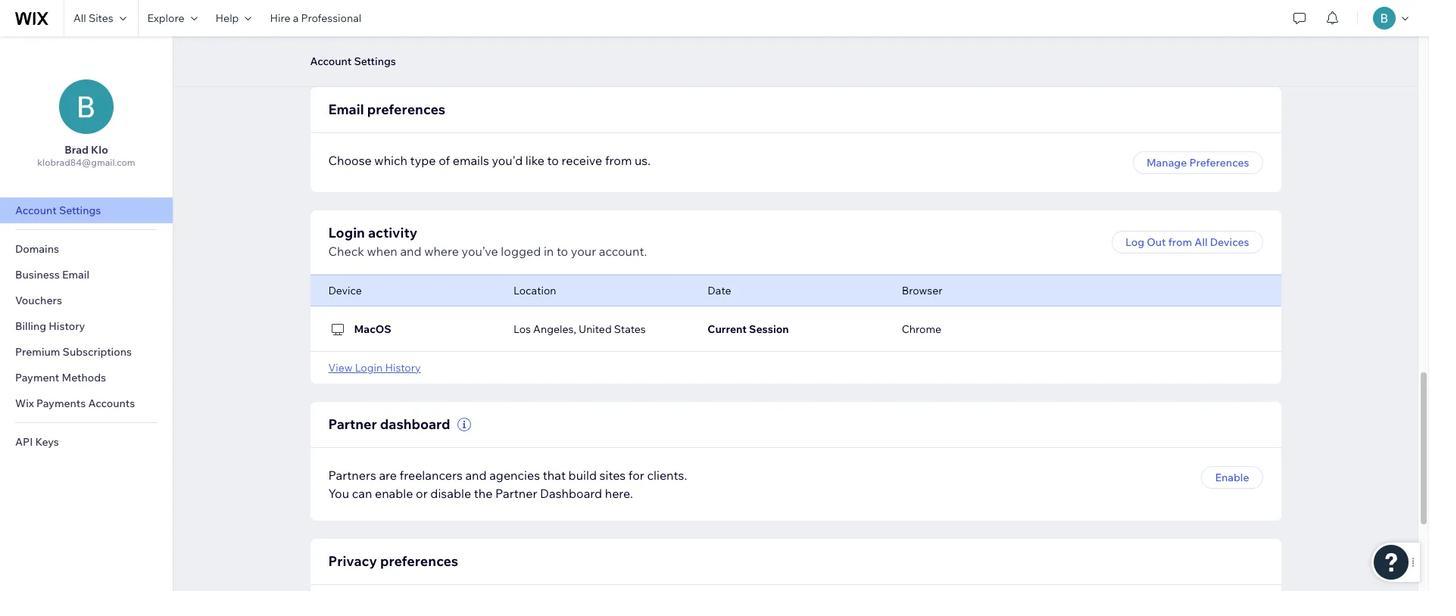 Task type: describe. For each thing, give the bounding box(es) containing it.
premium subscriptions link
[[0, 339, 173, 365]]

location
[[513, 284, 556, 297]]

view login history button
[[328, 361, 421, 374]]

all sites
[[73, 11, 113, 25]]

privacy
[[328, 552, 377, 570]]

when
[[367, 243, 397, 259]]

hire
[[270, 11, 290, 25]]

email preferences
[[328, 100, 445, 118]]

* if you disable social logins, you'll still be able to log in using your wix email and password.
[[328, 37, 771, 50]]

sidebar element
[[0, 36, 173, 591]]

your inside login activity check when and where you've logged in to your account.
[[571, 243, 596, 259]]

account settings button
[[303, 50, 404, 73]]

preferences
[[1189, 156, 1249, 169]]

keys
[[35, 435, 59, 449]]

you've
[[462, 243, 498, 259]]

able
[[531, 37, 552, 50]]

sites
[[89, 11, 113, 25]]

emails
[[453, 153, 489, 168]]

professional
[[301, 11, 361, 25]]

account.
[[599, 243, 647, 259]]

log out from all devices
[[1125, 235, 1249, 249]]

that
[[543, 468, 566, 483]]

business
[[15, 268, 60, 282]]

enable button
[[1201, 466, 1263, 489]]

api keys
[[15, 435, 59, 449]]

api
[[15, 435, 33, 449]]

login inside login activity check when and where you've logged in to your account.
[[328, 224, 365, 241]]

hire a professional
[[270, 11, 361, 25]]

out
[[1147, 235, 1166, 249]]

help
[[215, 11, 239, 25]]

logins,
[[433, 37, 466, 50]]

which
[[374, 153, 407, 168]]

account settings for account settings link
[[15, 204, 101, 217]]

email
[[671, 37, 698, 50]]

are
[[379, 468, 397, 483]]

2 horizontal spatial and
[[700, 37, 719, 50]]

help button
[[206, 0, 261, 36]]

premium subscriptions
[[15, 345, 132, 359]]

date
[[708, 284, 731, 297]]

view
[[328, 361, 353, 374]]

1 horizontal spatial wix
[[650, 37, 669, 50]]

0 vertical spatial all
[[73, 11, 86, 25]]

us.
[[635, 153, 651, 168]]

billing
[[15, 320, 46, 333]]

1 vertical spatial login
[[355, 361, 383, 374]]

united
[[579, 322, 612, 336]]

enable
[[375, 486, 413, 501]]

domains
[[15, 242, 59, 256]]

vouchers link
[[0, 288, 173, 314]]

choose
[[328, 153, 372, 168]]

vouchers
[[15, 294, 62, 307]]

0 vertical spatial to
[[555, 37, 565, 50]]

device
[[328, 284, 362, 297]]

manage
[[1146, 156, 1187, 169]]

brad klo klobrad84@gmail.com
[[37, 143, 135, 168]]

if
[[335, 37, 342, 50]]

build
[[568, 468, 597, 483]]

brad
[[64, 143, 89, 157]]

angeles,
[[533, 322, 576, 336]]

agencies
[[489, 468, 540, 483]]

hire a professional link
[[261, 0, 370, 36]]

check
[[328, 243, 364, 259]]

using
[[596, 37, 623, 50]]

social
[[403, 37, 431, 50]]

where
[[424, 243, 459, 259]]

current session
[[708, 322, 789, 336]]

klobrad84@gmail.com
[[37, 157, 135, 168]]

payment methods link
[[0, 365, 173, 391]]

preferences for privacy preferences
[[380, 552, 458, 570]]

accounts
[[88, 397, 135, 410]]

business email link
[[0, 262, 173, 288]]

can
[[352, 486, 372, 501]]

current
[[708, 322, 747, 336]]

account for account settings button
[[310, 55, 352, 68]]

1 horizontal spatial email
[[328, 100, 364, 118]]

freelancers
[[400, 468, 463, 483]]



Task type: locate. For each thing, give the bounding box(es) containing it.
choose which type of emails you'd like to receive from us.
[[328, 153, 651, 168]]

login activity check when and where you've logged in to your account.
[[328, 224, 647, 259]]

0 vertical spatial account
[[310, 55, 352, 68]]

1 horizontal spatial and
[[465, 468, 487, 483]]

devices
[[1210, 235, 1249, 249]]

0 horizontal spatial from
[[605, 153, 632, 168]]

settings for account settings button
[[354, 55, 396, 68]]

0 vertical spatial email
[[328, 100, 364, 118]]

or
[[416, 486, 428, 501]]

0 vertical spatial preferences
[[367, 100, 445, 118]]

manage preferences button
[[1133, 151, 1263, 174]]

wix inside wix payments accounts link
[[15, 397, 34, 410]]

partner dashboard
[[328, 415, 450, 433]]

1 horizontal spatial settings
[[354, 55, 396, 68]]

still
[[496, 37, 513, 50]]

settings down you
[[354, 55, 396, 68]]

chrome
[[902, 322, 941, 336]]

privacy preferences
[[328, 552, 458, 570]]

to left the log
[[555, 37, 565, 50]]

account settings inside button
[[310, 55, 396, 68]]

settings
[[354, 55, 396, 68], [59, 204, 101, 217]]

account up domains
[[15, 204, 57, 217]]

api keys link
[[0, 429, 173, 455]]

in inside login activity check when and where you've logged in to your account.
[[544, 243, 554, 259]]

premium
[[15, 345, 60, 359]]

1 vertical spatial history
[[385, 361, 421, 374]]

and inside login activity check when and where you've logged in to your account.
[[400, 243, 421, 259]]

explore
[[147, 11, 184, 25]]

0 vertical spatial and
[[700, 37, 719, 50]]

history up 'premium subscriptions'
[[49, 320, 85, 333]]

business email
[[15, 268, 89, 282]]

email inside sidebar element
[[62, 268, 89, 282]]

sites
[[599, 468, 626, 483]]

2 vertical spatial to
[[557, 243, 568, 259]]

0 vertical spatial in
[[585, 37, 594, 50]]

1 horizontal spatial account settings
[[310, 55, 396, 68]]

0 vertical spatial settings
[[354, 55, 396, 68]]

0 horizontal spatial account
[[15, 204, 57, 217]]

0 horizontal spatial all
[[73, 11, 86, 25]]

preferences right 'privacy'
[[380, 552, 458, 570]]

0 horizontal spatial history
[[49, 320, 85, 333]]

activity
[[368, 224, 417, 241]]

*
[[328, 37, 333, 50]]

and down activity
[[400, 243, 421, 259]]

wix down payment
[[15, 397, 34, 410]]

account down the *
[[310, 55, 352, 68]]

view login history
[[328, 361, 421, 374]]

wix left email
[[650, 37, 669, 50]]

1 horizontal spatial in
[[585, 37, 594, 50]]

wix payments accounts link
[[0, 391, 173, 417]]

all inside button
[[1194, 235, 1208, 249]]

account settings
[[310, 55, 396, 68], [15, 204, 101, 217]]

1 vertical spatial disable
[[430, 486, 471, 501]]

and right email
[[700, 37, 719, 50]]

login right view
[[355, 361, 383, 374]]

disable down the freelancers
[[430, 486, 471, 501]]

clients.
[[647, 468, 687, 483]]

macos
[[354, 322, 391, 336]]

preferences up which
[[367, 100, 445, 118]]

wix
[[650, 37, 669, 50], [15, 397, 34, 410]]

and inside the partners are freelancers and agencies that build sites for clients. you can enable or disable the partner dashboard here.
[[465, 468, 487, 483]]

from right out
[[1168, 235, 1192, 249]]

log out from all devices button
[[1112, 231, 1263, 253]]

your right using
[[626, 37, 648, 50]]

account inside sidebar element
[[15, 204, 57, 217]]

1 horizontal spatial account
[[310, 55, 352, 68]]

and
[[700, 37, 719, 50], [400, 243, 421, 259], [465, 468, 487, 483]]

partner down agencies
[[495, 486, 537, 501]]

1 horizontal spatial all
[[1194, 235, 1208, 249]]

los angeles, united states
[[513, 322, 646, 336]]

billing history
[[15, 320, 85, 333]]

1 vertical spatial to
[[547, 153, 559, 168]]

1 vertical spatial your
[[571, 243, 596, 259]]

from inside button
[[1168, 235, 1192, 249]]

settings for account settings link
[[59, 204, 101, 217]]

you
[[328, 486, 349, 501]]

a
[[293, 11, 299, 25]]

0 vertical spatial history
[[49, 320, 85, 333]]

1 vertical spatial and
[[400, 243, 421, 259]]

0 horizontal spatial and
[[400, 243, 421, 259]]

you'd
[[492, 153, 523, 168]]

partners are freelancers and agencies that build sites for clients. you can enable or disable the partner dashboard here.
[[328, 468, 687, 501]]

subscriptions
[[63, 345, 132, 359]]

your left account. at the left top
[[571, 243, 596, 259]]

0 vertical spatial your
[[626, 37, 648, 50]]

account settings for account settings button
[[310, 55, 396, 68]]

to right logged
[[557, 243, 568, 259]]

enable
[[1215, 471, 1249, 484]]

partner up partners
[[328, 415, 377, 433]]

partner inside the partners are freelancers and agencies that build sites for clients. you can enable or disable the partner dashboard here.
[[495, 486, 537, 501]]

0 vertical spatial partner
[[328, 415, 377, 433]]

email down account settings button
[[328, 100, 364, 118]]

account settings down you
[[310, 55, 396, 68]]

1 vertical spatial settings
[[59, 204, 101, 217]]

1 horizontal spatial from
[[1168, 235, 1192, 249]]

for
[[628, 468, 644, 483]]

partner
[[328, 415, 377, 433], [495, 486, 537, 501]]

disable right you
[[365, 37, 400, 50]]

0 horizontal spatial disable
[[365, 37, 400, 50]]

account settings inside sidebar element
[[15, 204, 101, 217]]

history inside "link"
[[49, 320, 85, 333]]

dashboard
[[540, 486, 602, 501]]

1 horizontal spatial history
[[385, 361, 421, 374]]

account inside button
[[310, 55, 352, 68]]

0 vertical spatial wix
[[650, 37, 669, 50]]

all left devices
[[1194, 235, 1208, 249]]

to inside login activity check when and where you've logged in to your account.
[[557, 243, 568, 259]]

1 vertical spatial from
[[1168, 235, 1192, 249]]

dashboard
[[380, 415, 450, 433]]

0 vertical spatial account settings
[[310, 55, 396, 68]]

logged
[[501, 243, 541, 259]]

domains link
[[0, 236, 173, 262]]

1 vertical spatial partner
[[495, 486, 537, 501]]

0 vertical spatial disable
[[365, 37, 400, 50]]

1 horizontal spatial your
[[626, 37, 648, 50]]

1 vertical spatial preferences
[[380, 552, 458, 570]]

in right logged
[[544, 243, 554, 259]]

payment
[[15, 371, 59, 385]]

0 vertical spatial from
[[605, 153, 632, 168]]

manage preferences
[[1146, 156, 1249, 169]]

1 vertical spatial wix
[[15, 397, 34, 410]]

login up check
[[328, 224, 365, 241]]

0 horizontal spatial in
[[544, 243, 554, 259]]

in right the log
[[585, 37, 594, 50]]

1 vertical spatial email
[[62, 268, 89, 282]]

settings inside sidebar element
[[59, 204, 101, 217]]

0 horizontal spatial settings
[[59, 204, 101, 217]]

your
[[626, 37, 648, 50], [571, 243, 596, 259]]

1 vertical spatial account settings
[[15, 204, 101, 217]]

the
[[474, 486, 493, 501]]

all left sites
[[73, 11, 86, 25]]

0 horizontal spatial account settings
[[15, 204, 101, 217]]

1 horizontal spatial partner
[[495, 486, 537, 501]]

partners
[[328, 468, 376, 483]]

type
[[410, 153, 436, 168]]

payments
[[36, 397, 86, 410]]

of
[[439, 153, 450, 168]]

log
[[567, 37, 583, 50]]

disable inside the partners are freelancers and agencies that build sites for clients. you can enable or disable the partner dashboard here.
[[430, 486, 471, 501]]

0 horizontal spatial email
[[62, 268, 89, 282]]

you'll
[[468, 37, 494, 50]]

history down macos at the bottom left of the page
[[385, 361, 421, 374]]

password.
[[721, 37, 771, 50]]

email down domains link
[[62, 268, 89, 282]]

preferences
[[367, 100, 445, 118], [380, 552, 458, 570]]

preferences for email preferences
[[367, 100, 445, 118]]

0 vertical spatial login
[[328, 224, 365, 241]]

0 horizontal spatial your
[[571, 243, 596, 259]]

be
[[516, 37, 529, 50]]

in
[[585, 37, 594, 50], [544, 243, 554, 259]]

1 horizontal spatial disable
[[430, 486, 471, 501]]

like
[[525, 153, 544, 168]]

account settings link
[[0, 198, 173, 223]]

login
[[328, 224, 365, 241], [355, 361, 383, 374]]

1 vertical spatial all
[[1194, 235, 1208, 249]]

2 vertical spatial and
[[465, 468, 487, 483]]

billing history link
[[0, 314, 173, 339]]

receive
[[562, 153, 602, 168]]

0 horizontal spatial wix
[[15, 397, 34, 410]]

1 vertical spatial in
[[544, 243, 554, 259]]

here.
[[605, 486, 633, 501]]

you
[[344, 37, 362, 50]]

to
[[555, 37, 565, 50], [547, 153, 559, 168], [557, 243, 568, 259]]

1 vertical spatial account
[[15, 204, 57, 217]]

and up the on the bottom left of page
[[465, 468, 487, 483]]

from left us.
[[605, 153, 632, 168]]

klo
[[91, 143, 108, 157]]

to right like
[[547, 153, 559, 168]]

log
[[1125, 235, 1144, 249]]

0 horizontal spatial partner
[[328, 415, 377, 433]]

account settings up domains
[[15, 204, 101, 217]]

settings inside button
[[354, 55, 396, 68]]

account for account settings link
[[15, 204, 57, 217]]

settings up domains link
[[59, 204, 101, 217]]

los
[[513, 322, 531, 336]]



Task type: vqa. For each thing, say whether or not it's contained in the screenshot.
are
yes



